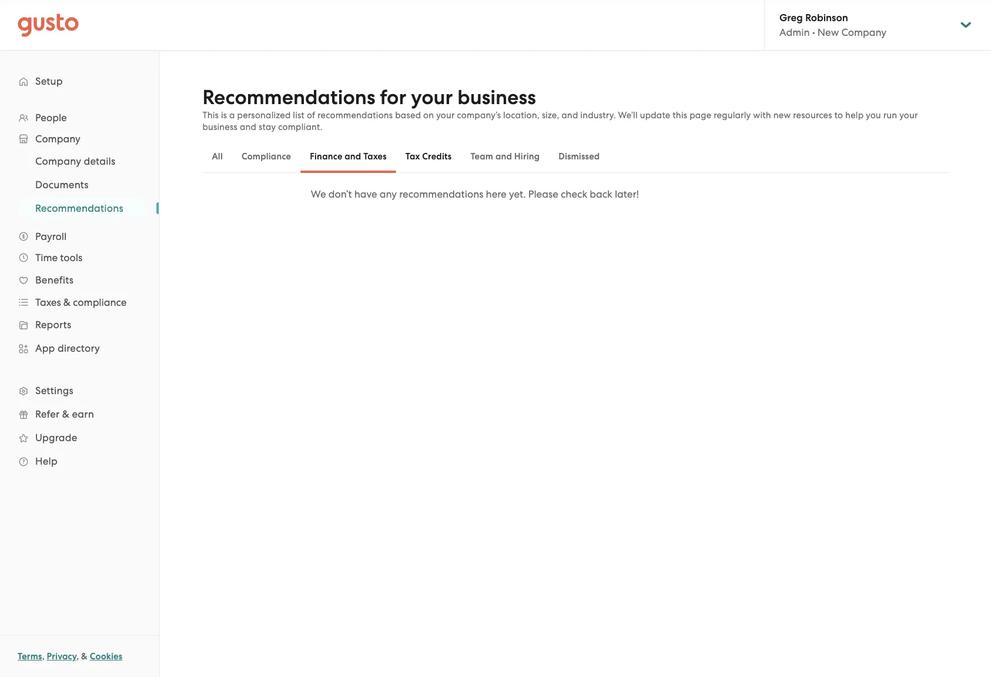 Task type: describe. For each thing, give the bounding box(es) containing it.
greg robinson admin • new company
[[780, 12, 887, 38]]

privacy link
[[47, 651, 77, 662]]

recommendations inside recommendations for your business this is a personalized list of recommendations based on your company's location, size, and industry. we'll update this page regularly with new resources to help you run your business and stay compliant.
[[318, 110, 393, 121]]

upgrade
[[35, 432, 77, 444]]

reports link
[[12, 314, 147, 335]]

and left stay
[[240, 122, 257, 132]]

reports
[[35, 319, 71, 331]]

details
[[84, 155, 116, 167]]

resources
[[794, 110, 833, 121]]

of
[[307, 110, 315, 121]]

people button
[[12, 107, 147, 128]]

update
[[640, 110, 671, 121]]

& for earn
[[62, 408, 69, 420]]

yet.
[[509, 188, 526, 200]]

time tools
[[35, 252, 82, 264]]

we
[[311, 188, 326, 200]]

for
[[380, 85, 407, 109]]

cookies
[[90, 651, 123, 662]]

dismissed button
[[550, 142, 610, 171]]

all
[[212, 151, 223, 162]]

page
[[690, 110, 712, 121]]

team
[[471, 151, 494, 162]]

any
[[380, 188, 397, 200]]

payroll
[[35, 231, 67, 242]]

all button
[[203, 142, 232, 171]]

robinson
[[806, 12, 849, 24]]

personalized
[[237, 110, 291, 121]]

1 , from the left
[[42, 651, 45, 662]]

compliant.
[[278, 122, 323, 132]]

compliance
[[73, 296, 127, 308]]

finance and taxes button
[[301, 142, 396, 171]]

1 horizontal spatial recommendations
[[400, 188, 484, 200]]

settings link
[[12, 380, 147, 401]]

your up on
[[411, 85, 453, 109]]

new
[[774, 110, 791, 121]]

company details link
[[21, 151, 147, 172]]

company details
[[35, 155, 116, 167]]

•
[[813, 26, 816, 38]]

company button
[[12, 128, 147, 149]]

company inside greg robinson admin • new company
[[842, 26, 887, 38]]

with
[[754, 110, 772, 121]]

a
[[229, 110, 235, 121]]

help
[[846, 110, 864, 121]]

list containing company details
[[0, 149, 159, 220]]

we'll
[[619, 110, 638, 121]]

admin
[[780, 26, 810, 38]]

is
[[221, 110, 227, 121]]

check
[[561, 188, 588, 200]]

and right size,
[[562, 110, 579, 121]]

this
[[673, 110, 688, 121]]

recommendations for your business this is a personalized list of recommendations based on your company's location, size, and industry. we'll update this page regularly with new resources to help you run your business and stay compliant.
[[203, 85, 919, 132]]

stay
[[259, 122, 276, 132]]

2 , from the left
[[77, 651, 79, 662]]

taxes & compliance
[[35, 296, 127, 308]]

earn
[[72, 408, 94, 420]]

don't
[[329, 188, 352, 200]]

size,
[[542, 110, 560, 121]]

tools
[[60, 252, 82, 264]]

tax
[[406, 151, 420, 162]]

time
[[35, 252, 58, 264]]

directory
[[58, 342, 100, 354]]

company for company
[[35, 133, 80, 145]]

have
[[355, 188, 377, 200]]

regularly
[[714, 110, 751, 121]]

team and hiring
[[471, 151, 540, 162]]

help link
[[12, 451, 147, 472]]

based
[[395, 110, 421, 121]]

greg
[[780, 12, 803, 24]]

benefits link
[[12, 269, 147, 291]]

app directory link
[[12, 338, 147, 359]]

and inside button
[[345, 151, 361, 162]]

finance and taxes
[[310, 151, 387, 162]]

terms
[[18, 651, 42, 662]]

company for company details
[[35, 155, 81, 167]]



Task type: vqa. For each thing, say whether or not it's contained in the screenshot.
the Time tools
yes



Task type: locate. For each thing, give the bounding box(es) containing it.
company right new
[[842, 26, 887, 38]]

compliance
[[242, 151, 291, 162]]

your right on
[[437, 110, 455, 121]]

list
[[0, 107, 159, 473], [0, 149, 159, 220]]

to
[[835, 110, 844, 121]]

and inside button
[[496, 151, 512, 162]]

taxes inside button
[[364, 151, 387, 162]]

tax credits
[[406, 151, 452, 162]]

recommendations for recommendations for your business this is a personalized list of recommendations based on your company's location, size, and industry. we'll update this page regularly with new resources to help you run your business and stay compliant.
[[203, 85, 376, 109]]

business down is
[[203, 122, 238, 132]]

recommendations inside recommendations for your business this is a personalized list of recommendations based on your company's location, size, and industry. we'll update this page regularly with new resources to help you run your business and stay compliant.
[[203, 85, 376, 109]]

run
[[884, 110, 898, 121]]

recommendations link
[[21, 198, 147, 219]]

on
[[424, 110, 434, 121]]

business
[[458, 85, 536, 109], [203, 122, 238, 132]]

recommendations down the credits
[[400, 188, 484, 200]]

list containing people
[[0, 107, 159, 473]]

time tools button
[[12, 247, 147, 268]]

recommendations down documents link
[[35, 202, 123, 214]]

home image
[[18, 13, 79, 37]]

& up reports link on the left
[[63, 296, 71, 308]]

your
[[411, 85, 453, 109], [437, 110, 455, 121], [900, 110, 919, 121]]

recommendations
[[203, 85, 376, 109], [35, 202, 123, 214]]

refer & earn link
[[12, 404, 147, 425]]

,
[[42, 651, 45, 662], [77, 651, 79, 662]]

company inside company dropdown button
[[35, 133, 80, 145]]

0 vertical spatial business
[[458, 85, 536, 109]]

0 vertical spatial recommendations
[[318, 110, 393, 121]]

location,
[[504, 110, 540, 121]]

0 horizontal spatial recommendations
[[35, 202, 123, 214]]

0 vertical spatial &
[[63, 296, 71, 308]]

here
[[486, 188, 507, 200]]

1 horizontal spatial recommendations
[[203, 85, 376, 109]]

1 horizontal spatial taxes
[[364, 151, 387, 162]]

terms link
[[18, 651, 42, 662]]

you
[[867, 110, 882, 121]]

privacy
[[47, 651, 77, 662]]

recommendations up finance and taxes
[[318, 110, 393, 121]]

1 horizontal spatial business
[[458, 85, 536, 109]]

app directory
[[35, 342, 100, 354]]

documents
[[35, 179, 89, 191]]

2 vertical spatial &
[[81, 651, 88, 662]]

recommendations inside list
[[35, 202, 123, 214]]

refer
[[35, 408, 60, 420]]

& left earn at left bottom
[[62, 408, 69, 420]]

0 horizontal spatial taxes
[[35, 296, 61, 308]]

1 vertical spatial taxes
[[35, 296, 61, 308]]

1 vertical spatial recommendations
[[35, 202, 123, 214]]

taxes up reports
[[35, 296, 61, 308]]

company's
[[457, 110, 501, 121]]

company inside company details link
[[35, 155, 81, 167]]

payroll button
[[12, 226, 147, 247]]

& inside taxes & compliance dropdown button
[[63, 296, 71, 308]]

, left privacy 'link'
[[42, 651, 45, 662]]

compliance button
[[232, 142, 301, 171]]

0 vertical spatial recommendations
[[203, 85, 376, 109]]

1 vertical spatial recommendations
[[400, 188, 484, 200]]

team and hiring button
[[461, 142, 550, 171]]

1 horizontal spatial ,
[[77, 651, 79, 662]]

0 horizontal spatial business
[[203, 122, 238, 132]]

tax credits button
[[396, 142, 461, 171]]

setup
[[35, 75, 63, 87]]

& left cookies
[[81, 651, 88, 662]]

terms , privacy , & cookies
[[18, 651, 123, 662]]

1 vertical spatial company
[[35, 133, 80, 145]]

documents link
[[21, 174, 147, 195]]

back
[[590, 188, 613, 200]]

2 list from the top
[[0, 149, 159, 220]]

we don't have any recommendations here yet. please check back later!
[[311, 188, 640, 200]]

gusto navigation element
[[0, 51, 159, 492]]

settings
[[35, 385, 73, 396]]

and
[[562, 110, 579, 121], [240, 122, 257, 132], [345, 151, 361, 162], [496, 151, 512, 162]]

and right team
[[496, 151, 512, 162]]

hiring
[[515, 151, 540, 162]]

company up documents
[[35, 155, 81, 167]]

1 list from the top
[[0, 107, 159, 473]]

1 vertical spatial business
[[203, 122, 238, 132]]

app
[[35, 342, 55, 354]]

and right finance
[[345, 151, 361, 162]]

0 vertical spatial company
[[842, 26, 887, 38]]

0 vertical spatial taxes
[[364, 151, 387, 162]]

taxes left tax
[[364, 151, 387, 162]]

, left cookies
[[77, 651, 79, 662]]

upgrade link
[[12, 427, 147, 448]]

new
[[818, 26, 840, 38]]

list
[[293, 110, 305, 121]]

recommendations up list
[[203, 85, 376, 109]]

recommendation categories for your business tab list
[[203, 140, 949, 173]]

industry.
[[581, 110, 616, 121]]

taxes & compliance button
[[12, 292, 147, 313]]

& inside refer & earn link
[[62, 408, 69, 420]]

2 vertical spatial company
[[35, 155, 81, 167]]

finance
[[310, 151, 343, 162]]

this
[[203, 110, 219, 121]]

please
[[529, 188, 559, 200]]

company down people
[[35, 133, 80, 145]]

taxes
[[364, 151, 387, 162], [35, 296, 61, 308]]

cookies button
[[90, 649, 123, 664]]

people
[[35, 112, 67, 124]]

refer & earn
[[35, 408, 94, 420]]

business up company's
[[458, 85, 536, 109]]

dismissed
[[559, 151, 600, 162]]

help
[[35, 455, 58, 467]]

credits
[[423, 151, 452, 162]]

recommendations for recommendations
[[35, 202, 123, 214]]

&
[[63, 296, 71, 308], [62, 408, 69, 420], [81, 651, 88, 662]]

0 horizontal spatial ,
[[42, 651, 45, 662]]

benefits
[[35, 274, 74, 286]]

setup link
[[12, 71, 147, 92]]

& for compliance
[[63, 296, 71, 308]]

taxes inside dropdown button
[[35, 296, 61, 308]]

0 horizontal spatial recommendations
[[318, 110, 393, 121]]

your right run
[[900, 110, 919, 121]]

1 vertical spatial &
[[62, 408, 69, 420]]

later!
[[615, 188, 640, 200]]



